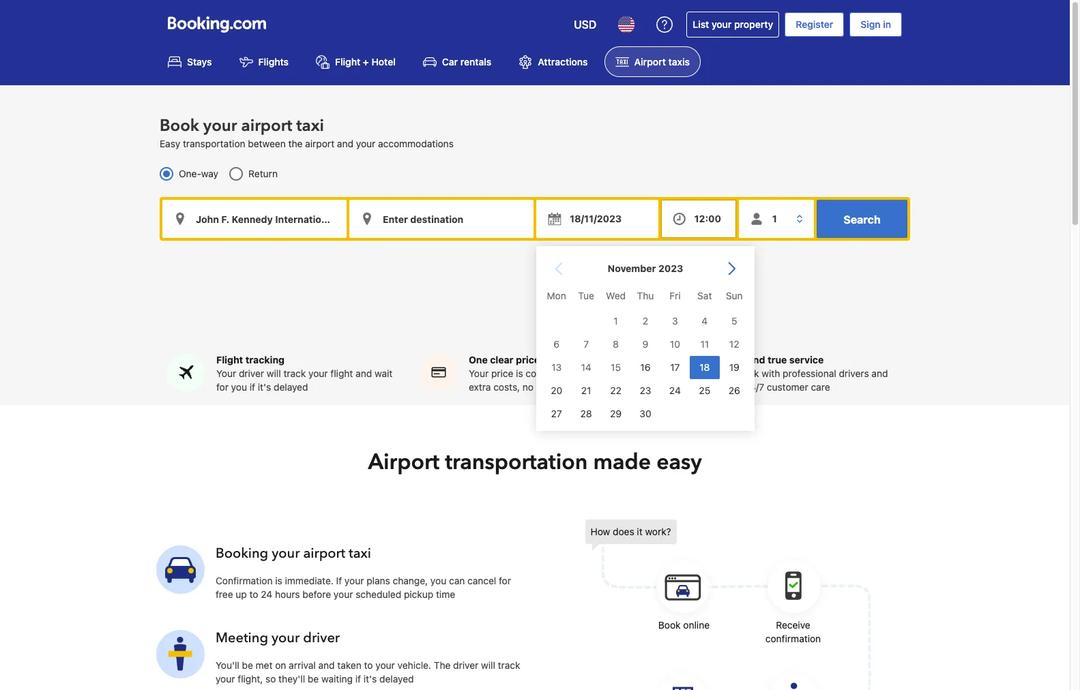 Task type: describe. For each thing, give the bounding box(es) containing it.
16
[[640, 362, 651, 373]]

12:00 button
[[661, 200, 736, 238]]

true
[[768, 354, 787, 365]]

29 button
[[601, 402, 631, 426]]

car rentals link
[[412, 46, 502, 77]]

driver inside the "you'll be met on arrival and taken to your vehicle. the driver will track your flight, so they'll be waiting if it's delayed"
[[453, 659, 478, 671]]

Enter destination text field
[[349, 200, 534, 238]]

it's inside flight tracking your driver will track your flight and wait for you if it's delayed
[[258, 381, 271, 393]]

book for your
[[160, 115, 199, 137]]

clear
[[490, 354, 513, 365]]

tracking
[[245, 354, 285, 365]]

and inside flight tracking your driver will track your flight and wait for you if it's delayed
[[356, 367, 372, 379]]

20
[[551, 385, 562, 396]]

rentals
[[460, 56, 491, 68]]

work?
[[645, 526, 671, 537]]

11
[[700, 338, 709, 350]]

22 button
[[601, 379, 631, 402]]

they'll
[[278, 673, 305, 685]]

extra
[[469, 381, 491, 393]]

with
[[762, 367, 780, 379]]

booking airport taxi image for booking your airport taxi
[[156, 546, 205, 594]]

required
[[560, 381, 596, 393]]

booking.com online hotel reservations image
[[168, 16, 266, 33]]

1 horizontal spatial be
[[308, 673, 319, 685]]

26 button
[[719, 379, 749, 402]]

register
[[796, 18, 833, 30]]

18/11/2023
[[570, 213, 622, 225]]

3
[[672, 315, 678, 327]]

if inside flight tracking your driver will track your flight and wait for you if it's delayed
[[250, 381, 255, 393]]

usd
[[574, 18, 597, 31]]

you'll
[[216, 659, 239, 671]]

how
[[590, 526, 610, 537]]

15
[[611, 362, 621, 373]]

your right list
[[712, 18, 732, 30]]

before
[[302, 589, 331, 600]]

immediate.
[[285, 575, 334, 586]]

1 vertical spatial transportation
[[445, 447, 588, 477]]

stays link
[[157, 46, 223, 77]]

november 2023
[[608, 263, 683, 274]]

is inside "confirmation is immediate. if your plans change, you can cancel for free up to 24 hours before your scheduled pickup time"
[[275, 575, 282, 586]]

pickup
[[404, 589, 433, 600]]

your left accommodations
[[356, 138, 375, 150]]

17
[[670, 362, 680, 373]]

easy
[[160, 138, 180, 150]]

the
[[288, 138, 303, 150]]

service
[[789, 354, 824, 365]]

your up "way" on the left of the page
[[203, 115, 237, 137]]

26
[[728, 385, 740, 396]]

in
[[883, 18, 891, 30]]

cancel
[[467, 575, 496, 586]]

will inside flight tracking your driver will track your flight and wait for you if it's delayed
[[267, 367, 281, 379]]

24/7
[[744, 381, 764, 393]]

airport taxis link
[[604, 46, 701, 77]]

0 vertical spatial no
[[619, 367, 630, 379]]

search
[[844, 214, 881, 226]]

november
[[608, 263, 656, 274]]

can
[[449, 575, 465, 586]]

list your property link
[[687, 12, 779, 38]]

taxi for booking
[[349, 544, 371, 563]]

13
[[551, 362, 562, 373]]

your down you'll
[[216, 673, 235, 685]]

0 horizontal spatial be
[[242, 659, 253, 671]]

property
[[734, 18, 773, 30]]

and inside book your airport taxi easy transportation between the airport and your accommodations
[[337, 138, 353, 150]]

plans
[[367, 575, 390, 586]]

airport transportation made easy
[[368, 447, 702, 477]]

9
[[642, 338, 648, 350]]

your inside one clear price your price is confirmed up front – no extra costs, no cash required
[[469, 367, 489, 379]]

flights link
[[228, 46, 300, 77]]

19 button
[[719, 356, 749, 379]]

flight for flight tracking your driver will track your flight and wait for you if it's delayed
[[216, 354, 243, 365]]

your left vehicle. on the bottom of the page
[[375, 659, 395, 671]]

up inside "confirmation is immediate. if your plans change, you can cancel for free up to 24 hours before your scheduled pickup time"
[[236, 589, 247, 600]]

25 button
[[690, 379, 719, 402]]

booking
[[216, 544, 268, 563]]

4
[[702, 315, 708, 327]]

20 button
[[542, 379, 571, 402]]

book your airport taxi easy transportation between the airport and your accommodations
[[160, 115, 454, 150]]

23
[[640, 385, 651, 396]]

receive confirmation
[[765, 619, 821, 644]]

online
[[683, 619, 710, 631]]

register link
[[785, 12, 844, 37]]

booking your airport taxi
[[216, 544, 371, 563]]

to inside the "you'll be met on arrival and taken to your vehicle. the driver will track your flight, so they'll be waiting if it's delayed"
[[364, 659, 373, 671]]

confirmation
[[216, 575, 273, 586]]

24 inside button
[[669, 385, 681, 396]]

10
[[670, 338, 680, 350]]

have
[[721, 381, 742, 393]]

12
[[729, 338, 739, 350]]

if
[[336, 575, 342, 586]]

mon
[[547, 290, 566, 302]]

track inside the "you'll be met on arrival and taken to your vehicle. the driver will track your flight, so they'll be waiting if it's delayed"
[[498, 659, 520, 671]]

if inside the "you'll be met on arrival and taken to your vehicle. the driver will track your flight, so they'll be waiting if it's delayed"
[[355, 673, 361, 685]]

delayed inside flight tracking your driver will track your flight and wait for you if it's delayed
[[274, 381, 308, 393]]

12:00
[[694, 213, 721, 225]]

sign in link
[[850, 12, 902, 37]]

taxis
[[668, 56, 690, 68]]

transportation inside book your airport taxi easy transportation between the airport and your accommodations
[[183, 138, 245, 150]]

does
[[613, 526, 634, 537]]

hours
[[275, 589, 300, 600]]

0 horizontal spatial no
[[523, 381, 534, 393]]

work
[[738, 367, 759, 379]]

meeting your driver
[[216, 629, 340, 647]]

one clear price your price is confirmed up front – no extra costs, no cash required
[[469, 354, 630, 393]]

you inside flight tracking your driver will track your flight and wait for you if it's delayed
[[231, 381, 247, 393]]

accommodations
[[378, 138, 454, 150]]

sign in
[[861, 18, 891, 30]]

hotel
[[371, 56, 396, 68]]

track inside flight tracking your driver will track your flight and wait for you if it's delayed
[[283, 367, 306, 379]]

flight + hotel link
[[305, 46, 407, 77]]

usd button
[[566, 8, 605, 41]]



Task type: locate. For each thing, give the bounding box(es) containing it.
tried and true service we work with professional drivers and have 24/7 customer care
[[721, 354, 888, 393]]

track down tracking
[[283, 367, 306, 379]]

0 horizontal spatial book
[[160, 115, 199, 137]]

5
[[731, 315, 737, 327]]

1 horizontal spatial if
[[355, 673, 361, 685]]

airport for airport taxis
[[634, 56, 666, 68]]

2 vertical spatial airport
[[303, 544, 345, 563]]

0 horizontal spatial track
[[283, 367, 306, 379]]

0 horizontal spatial you
[[231, 381, 247, 393]]

flight inside flight tracking your driver will track your flight and wait for you if it's delayed
[[216, 354, 243, 365]]

your left "flight"
[[308, 367, 328, 379]]

track
[[283, 367, 306, 379], [498, 659, 520, 671]]

booking airport taxi image
[[585, 520, 872, 690], [156, 546, 205, 594], [156, 630, 205, 679]]

1 vertical spatial up
[[236, 589, 247, 600]]

for inside "confirmation is immediate. if your plans change, you can cancel for free up to 24 hours before your scheduled pickup time"
[[499, 575, 511, 586]]

you up time
[[430, 575, 446, 586]]

21 button
[[571, 379, 601, 402]]

1 vertical spatial you
[[430, 575, 446, 586]]

30 button
[[631, 402, 660, 426]]

taxi up plans
[[349, 544, 371, 563]]

it's right waiting
[[364, 673, 377, 685]]

17 button
[[660, 356, 690, 379]]

flight left +
[[335, 56, 360, 68]]

you inside "confirmation is immediate. if your plans change, you can cancel for free up to 24 hours before your scheduled pickup time"
[[430, 575, 446, 586]]

0 vertical spatial if
[[250, 381, 255, 393]]

driver down tracking
[[239, 367, 264, 379]]

1 vertical spatial if
[[355, 673, 361, 685]]

2 your from the left
[[469, 367, 489, 379]]

transportation up "way" on the left of the page
[[183, 138, 245, 150]]

21
[[581, 385, 591, 396]]

delayed down vehicle. on the bottom of the page
[[379, 673, 414, 685]]

you'll be met on arrival and taken to your vehicle. the driver will track your flight, so they'll be waiting if it's delayed
[[216, 659, 520, 685]]

25
[[699, 385, 710, 396]]

0 horizontal spatial will
[[267, 367, 281, 379]]

is up hours
[[275, 575, 282, 586]]

1 vertical spatial flight
[[216, 354, 243, 365]]

and inside the "you'll be met on arrival and taken to your vehicle. the driver will track your flight, so they'll be waiting if it's delayed"
[[318, 659, 335, 671]]

1 horizontal spatial it's
[[364, 673, 377, 685]]

23 button
[[631, 379, 660, 402]]

attractions link
[[508, 46, 599, 77]]

taxi
[[296, 115, 324, 137], [349, 544, 371, 563]]

1 vertical spatial price
[[491, 367, 513, 379]]

0 horizontal spatial 24
[[261, 589, 272, 600]]

wait
[[375, 367, 392, 379]]

1 horizontal spatial for
[[499, 575, 511, 586]]

airport for book
[[241, 115, 292, 137]]

1 vertical spatial airport
[[305, 138, 334, 150]]

24
[[669, 385, 681, 396], [261, 589, 272, 600]]

we
[[721, 367, 735, 379]]

met
[[256, 659, 273, 671]]

1 vertical spatial driver
[[303, 629, 340, 647]]

easy
[[656, 447, 702, 477]]

24 inside "confirmation is immediate. if your plans change, you can cancel for free up to 24 hours before your scheduled pickup time"
[[261, 589, 272, 600]]

and up the work
[[748, 354, 765, 365]]

1 horizontal spatial driver
[[303, 629, 340, 647]]

up down confirmation
[[236, 589, 247, 600]]

0 vertical spatial for
[[216, 381, 229, 393]]

book for online
[[658, 619, 681, 631]]

booking airport taxi image for meeting your driver
[[156, 630, 205, 679]]

0 vertical spatial 24
[[669, 385, 681, 396]]

24 down 17 button
[[669, 385, 681, 396]]

to inside "confirmation is immediate. if your plans change, you can cancel for free up to 24 hours before your scheduled pickup time"
[[249, 589, 258, 600]]

1 horizontal spatial book
[[658, 619, 681, 631]]

1 horizontal spatial you
[[430, 575, 446, 586]]

delayed down tracking
[[274, 381, 308, 393]]

for for confirmation is immediate. if your plans change, you can cancel for free up to 24 hours before your scheduled pickup time
[[499, 575, 511, 586]]

to down confirmation
[[249, 589, 258, 600]]

list your property
[[693, 18, 773, 30]]

0 vertical spatial is
[[516, 367, 523, 379]]

1 horizontal spatial track
[[498, 659, 520, 671]]

transportation down 27 'button'
[[445, 447, 588, 477]]

2
[[643, 315, 648, 327]]

2 vertical spatial driver
[[453, 659, 478, 671]]

sat
[[697, 290, 712, 302]]

is
[[516, 367, 523, 379], [275, 575, 282, 586]]

you down tracking
[[231, 381, 247, 393]]

0 vertical spatial book
[[160, 115, 199, 137]]

0 horizontal spatial taxi
[[296, 115, 324, 137]]

thu
[[637, 290, 654, 302]]

tue
[[578, 290, 594, 302]]

book left "online"
[[658, 619, 681, 631]]

0 vertical spatial flight
[[335, 56, 360, 68]]

taxi for book
[[296, 115, 324, 137]]

1 vertical spatial be
[[308, 673, 319, 685]]

taxi up the
[[296, 115, 324, 137]]

28
[[580, 408, 592, 420]]

0 horizontal spatial it's
[[258, 381, 271, 393]]

meeting
[[216, 629, 268, 647]]

airport for airport transportation made easy
[[368, 447, 439, 477]]

flights
[[258, 56, 289, 68]]

up inside one clear price your price is confirmed up front – no extra costs, no cash required
[[573, 367, 584, 379]]

your inside flight tracking your driver will track your flight and wait for you if it's delayed
[[216, 367, 236, 379]]

0 vertical spatial track
[[283, 367, 306, 379]]

1 vertical spatial is
[[275, 575, 282, 586]]

airport for booking
[[303, 544, 345, 563]]

0 horizontal spatial airport
[[368, 447, 439, 477]]

book up easy
[[160, 115, 199, 137]]

1 horizontal spatial airport
[[634, 56, 666, 68]]

0 horizontal spatial up
[[236, 589, 247, 600]]

0 vertical spatial airport
[[241, 115, 292, 137]]

your
[[216, 367, 236, 379], [469, 367, 489, 379]]

and right the drivers
[[872, 367, 888, 379]]

1 horizontal spatial delayed
[[379, 673, 414, 685]]

2 horizontal spatial driver
[[453, 659, 478, 671]]

driver up "arrival" at left
[[303, 629, 340, 647]]

scheduled
[[356, 589, 401, 600]]

1 your from the left
[[216, 367, 236, 379]]

if down tracking
[[250, 381, 255, 393]]

1 horizontal spatial price
[[516, 354, 540, 365]]

one-
[[179, 168, 201, 180]]

airport right the
[[305, 138, 334, 150]]

your up on at the bottom of page
[[272, 629, 300, 647]]

list
[[693, 18, 709, 30]]

way
[[201, 168, 218, 180]]

8
[[613, 338, 619, 350]]

1 vertical spatial no
[[523, 381, 534, 393]]

it's inside the "you'll be met on arrival and taken to your vehicle. the driver will track your flight, so they'll be waiting if it's delayed"
[[364, 673, 377, 685]]

0 horizontal spatial flight
[[216, 354, 243, 365]]

price up confirmed
[[516, 354, 540, 365]]

1
[[614, 315, 618, 327]]

1 horizontal spatial is
[[516, 367, 523, 379]]

airport up between on the top left of the page
[[241, 115, 292, 137]]

no
[[619, 367, 630, 379], [523, 381, 534, 393]]

is inside one clear price your price is confirmed up front – no extra costs, no cash required
[[516, 367, 523, 379]]

0 horizontal spatial transportation
[[183, 138, 245, 150]]

0 vertical spatial driver
[[239, 367, 264, 379]]

and left wait at the bottom left of page
[[356, 367, 372, 379]]

29
[[610, 408, 622, 420]]

1 vertical spatial track
[[498, 659, 520, 671]]

sun
[[726, 290, 743, 302]]

car
[[442, 56, 458, 68]]

sign
[[861, 18, 881, 30]]

your inside flight tracking your driver will track your flight and wait for you if it's delayed
[[308, 367, 328, 379]]

no right –
[[619, 367, 630, 379]]

0 vertical spatial up
[[573, 367, 584, 379]]

airport taxis
[[634, 56, 690, 68]]

it
[[637, 526, 642, 537]]

1 vertical spatial 24
[[261, 589, 272, 600]]

taxi inside book your airport taxi easy transportation between the airport and your accommodations
[[296, 115, 324, 137]]

0 horizontal spatial delayed
[[274, 381, 308, 393]]

0 vertical spatial price
[[516, 354, 540, 365]]

6
[[554, 338, 560, 350]]

0 vertical spatial to
[[249, 589, 258, 600]]

1 vertical spatial to
[[364, 659, 373, 671]]

22
[[610, 385, 621, 396]]

delayed inside the "you'll be met on arrival and taken to your vehicle. the driver will track your flight, so they'll be waiting if it's delayed"
[[379, 673, 414, 685]]

flight for flight + hotel
[[335, 56, 360, 68]]

1 horizontal spatial taxi
[[349, 544, 371, 563]]

1 vertical spatial delayed
[[379, 673, 414, 685]]

1 vertical spatial taxi
[[349, 544, 371, 563]]

0 vertical spatial taxi
[[296, 115, 324, 137]]

to
[[249, 589, 258, 600], [364, 659, 373, 671]]

up up required
[[573, 367, 584, 379]]

18 button
[[690, 356, 719, 379]]

24 button
[[660, 379, 690, 402]]

1 horizontal spatial will
[[481, 659, 495, 671]]

change,
[[393, 575, 428, 586]]

driver inside flight tracking your driver will track your flight and wait for you if it's delayed
[[239, 367, 264, 379]]

1 vertical spatial book
[[658, 619, 681, 631]]

27
[[551, 408, 562, 420]]

driver right the
[[453, 659, 478, 671]]

and right the
[[337, 138, 353, 150]]

cash
[[536, 381, 557, 393]]

free
[[216, 589, 233, 600]]

it's down tracking
[[258, 381, 271, 393]]

track right the
[[498, 659, 520, 671]]

0 vertical spatial will
[[267, 367, 281, 379]]

0 vertical spatial it's
[[258, 381, 271, 393]]

1 vertical spatial for
[[499, 575, 511, 586]]

airport inside 'link'
[[634, 56, 666, 68]]

Enter pick-up location text field
[[162, 200, 347, 238]]

confirmation is immediate. if your plans change, you can cancel for free up to 24 hours before your scheduled pickup time
[[216, 575, 511, 600]]

on
[[275, 659, 286, 671]]

to right taken
[[364, 659, 373, 671]]

will down tracking
[[267, 367, 281, 379]]

fri
[[669, 290, 681, 302]]

will inside the "you'll be met on arrival and taken to your vehicle. the driver will track your flight, so they'll be waiting if it's delayed"
[[481, 659, 495, 671]]

1 vertical spatial will
[[481, 659, 495, 671]]

0 horizontal spatial if
[[250, 381, 255, 393]]

0 horizontal spatial for
[[216, 381, 229, 393]]

waiting
[[321, 673, 353, 685]]

will
[[267, 367, 281, 379], [481, 659, 495, 671]]

0 vertical spatial transportation
[[183, 138, 245, 150]]

so
[[265, 673, 276, 685]]

1 vertical spatial it's
[[364, 673, 377, 685]]

if down taken
[[355, 673, 361, 685]]

1 horizontal spatial no
[[619, 367, 630, 379]]

1 horizontal spatial transportation
[[445, 447, 588, 477]]

flight left tracking
[[216, 354, 243, 365]]

for for flight tracking your driver will track your flight and wait for you if it's delayed
[[216, 381, 229, 393]]

is up "costs,"
[[516, 367, 523, 379]]

made
[[593, 447, 651, 477]]

how does it work?
[[590, 526, 671, 537]]

flight tracking your driver will track your flight and wait for you if it's delayed
[[216, 354, 392, 393]]

1 horizontal spatial flight
[[335, 56, 360, 68]]

arrival
[[289, 659, 316, 671]]

0 horizontal spatial your
[[216, 367, 236, 379]]

be up flight,
[[242, 659, 253, 671]]

airport up if
[[303, 544, 345, 563]]

flight
[[330, 367, 353, 379]]

30
[[639, 408, 651, 420]]

will right the
[[481, 659, 495, 671]]

flight + hotel
[[335, 56, 396, 68]]

your
[[712, 18, 732, 30], [203, 115, 237, 137], [356, 138, 375, 150], [308, 367, 328, 379], [272, 544, 300, 563], [344, 575, 364, 586], [334, 589, 353, 600], [272, 629, 300, 647], [375, 659, 395, 671], [216, 673, 235, 685]]

your down if
[[334, 589, 353, 600]]

one-way
[[179, 168, 218, 180]]

1 vertical spatial airport
[[368, 447, 439, 477]]

0 vertical spatial you
[[231, 381, 247, 393]]

1 horizontal spatial 24
[[669, 385, 681, 396]]

book inside book your airport taxi easy transportation between the airport and your accommodations
[[160, 115, 199, 137]]

between
[[248, 138, 286, 150]]

professional
[[783, 367, 836, 379]]

0 vertical spatial airport
[[634, 56, 666, 68]]

0 horizontal spatial driver
[[239, 367, 264, 379]]

24 left hours
[[261, 589, 272, 600]]

1 horizontal spatial up
[[573, 367, 584, 379]]

0 horizontal spatial is
[[275, 575, 282, 586]]

7
[[583, 338, 589, 350]]

19
[[729, 362, 739, 373]]

no left the cash
[[523, 381, 534, 393]]

taken
[[337, 659, 361, 671]]

front
[[587, 367, 608, 379]]

price down clear
[[491, 367, 513, 379]]

and up waiting
[[318, 659, 335, 671]]

be down "arrival" at left
[[308, 673, 319, 685]]

for inside flight tracking your driver will track your flight and wait for you if it's delayed
[[216, 381, 229, 393]]

0 vertical spatial delayed
[[274, 381, 308, 393]]

0 vertical spatial be
[[242, 659, 253, 671]]

28 button
[[571, 402, 601, 426]]

0 horizontal spatial price
[[491, 367, 513, 379]]

1 horizontal spatial to
[[364, 659, 373, 671]]

0 horizontal spatial to
[[249, 589, 258, 600]]

your right if
[[344, 575, 364, 586]]

for
[[216, 381, 229, 393], [499, 575, 511, 586]]

your up immediate.
[[272, 544, 300, 563]]

1 horizontal spatial your
[[469, 367, 489, 379]]

book online
[[658, 619, 710, 631]]



Task type: vqa. For each thing, say whether or not it's contained in the screenshot.
Las Vegas, United States of America image
no



